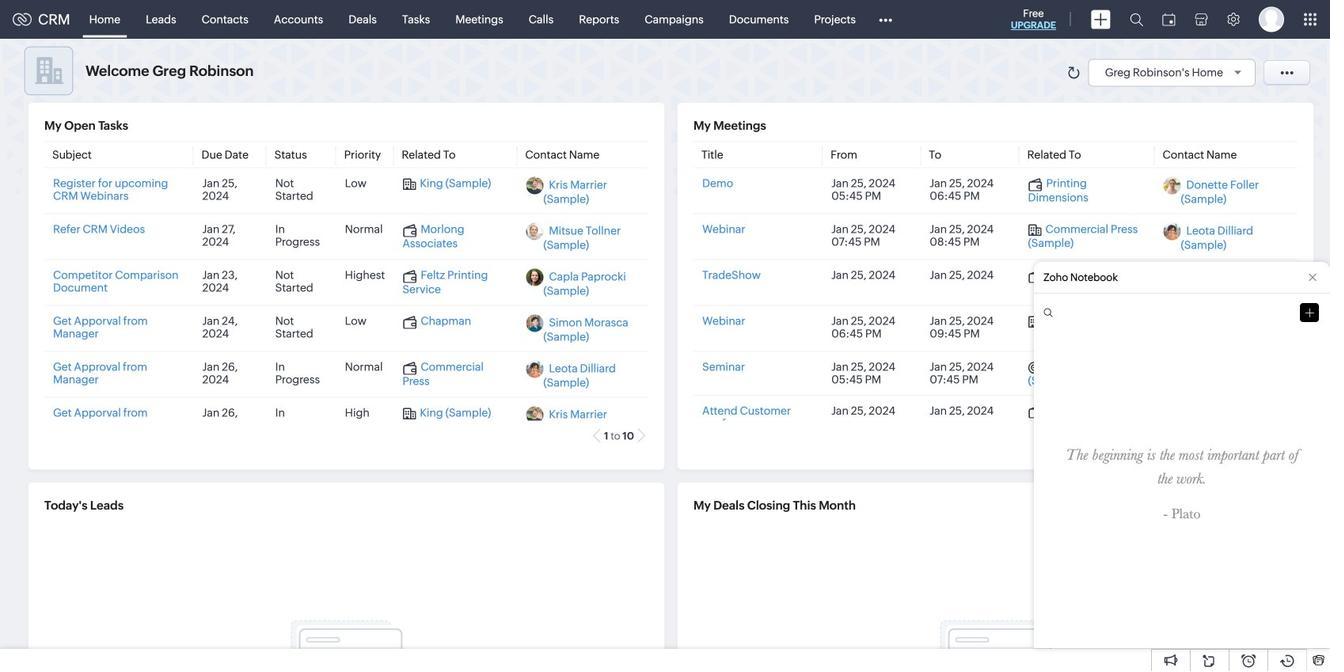 Task type: vqa. For each thing, say whether or not it's contained in the screenshot.
search "element"
yes



Task type: locate. For each thing, give the bounding box(es) containing it.
profile element
[[1250, 0, 1294, 38]]

calendar image
[[1163, 13, 1176, 26]]

create menu element
[[1082, 0, 1121, 38]]

Other Modules field
[[869, 7, 903, 32]]

create menu image
[[1092, 10, 1111, 29]]



Task type: describe. For each thing, give the bounding box(es) containing it.
search image
[[1130, 13, 1144, 26]]

profile image
[[1260, 7, 1285, 32]]

logo image
[[13, 13, 32, 26]]

search element
[[1121, 0, 1153, 39]]



